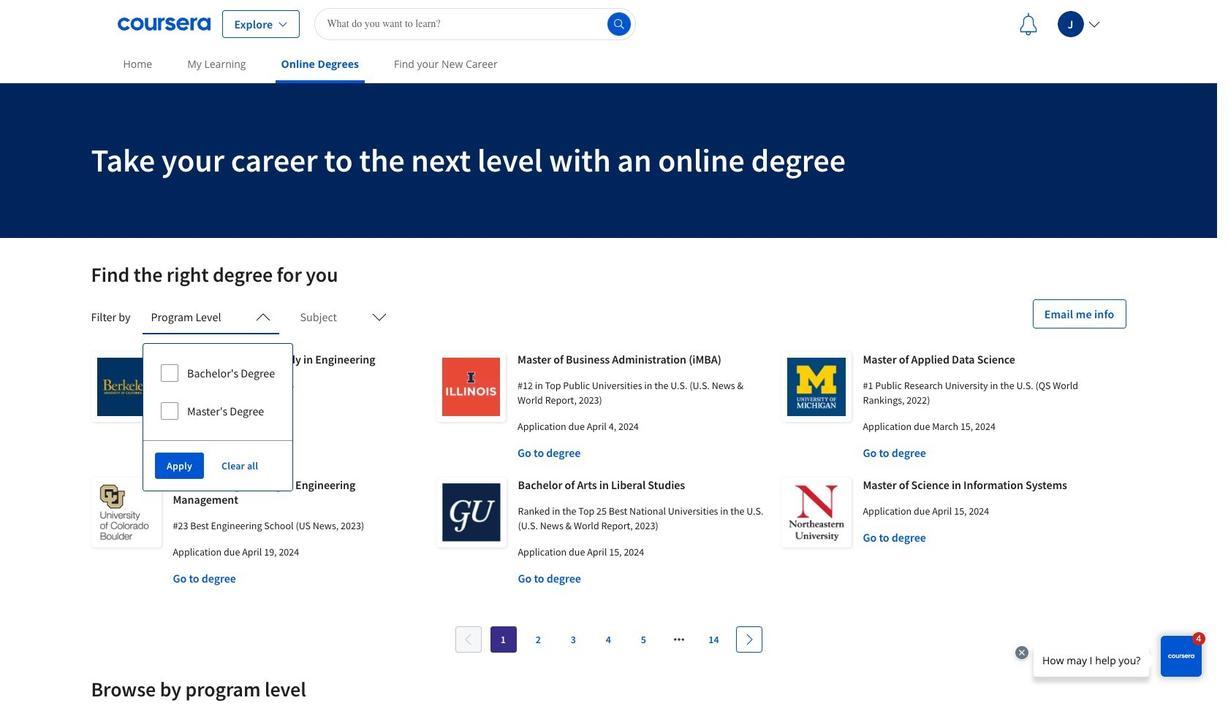 Task type: locate. For each thing, give the bounding box(es) containing it.
None search field
[[315, 8, 636, 40]]

go to next page image
[[743, 635, 755, 646]]

georgetown university image
[[436, 478, 506, 548]]

options list list box
[[143, 344, 293, 441]]

northeastern university image
[[781, 478, 851, 548]]

coursera image
[[117, 12, 210, 35]]

university of colorado boulder image
[[91, 478, 161, 548]]



Task type: vqa. For each thing, say whether or not it's contained in the screenshot.
University Of Colorado Boulder image
yes



Task type: describe. For each thing, give the bounding box(es) containing it.
university of illinois at urbana-champaign image
[[436, 352, 506, 423]]

university of michigan image
[[781, 352, 851, 423]]

actions toolbar
[[143, 441, 293, 491]]

university of california, berkeley image
[[91, 352, 161, 423]]



